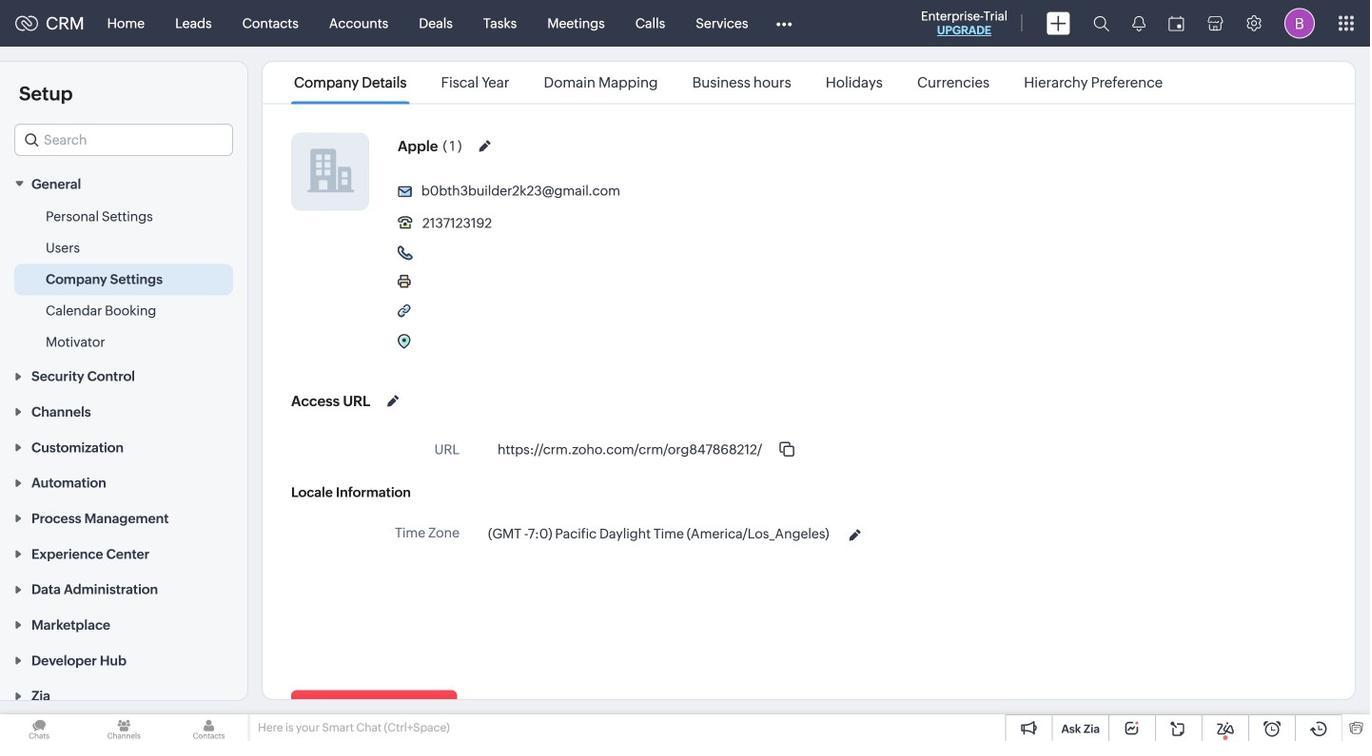 Task type: locate. For each thing, give the bounding box(es) containing it.
None field
[[14, 124, 233, 156]]

search element
[[1082, 0, 1121, 47]]

Search text field
[[15, 125, 232, 155]]

signals image
[[1132, 15, 1146, 31]]

profile element
[[1273, 0, 1326, 46]]

list
[[277, 62, 1180, 103]]

logo image
[[15, 16, 38, 31]]

channels image
[[85, 715, 163, 741]]

region
[[0, 201, 247, 358]]

profile image
[[1284, 8, 1315, 39]]



Task type: vqa. For each thing, say whether or not it's contained in the screenshot.
text box
no



Task type: describe. For each thing, give the bounding box(es) containing it.
signals element
[[1121, 0, 1157, 47]]

contacts image
[[170, 715, 248, 741]]

create menu element
[[1035, 0, 1082, 46]]

search image
[[1093, 15, 1109, 31]]

chats image
[[0, 715, 78, 741]]

Other Modules field
[[763, 8, 804, 39]]

companylogo image
[[292, 134, 368, 210]]

calendar image
[[1168, 16, 1185, 31]]

create menu image
[[1047, 12, 1070, 35]]



